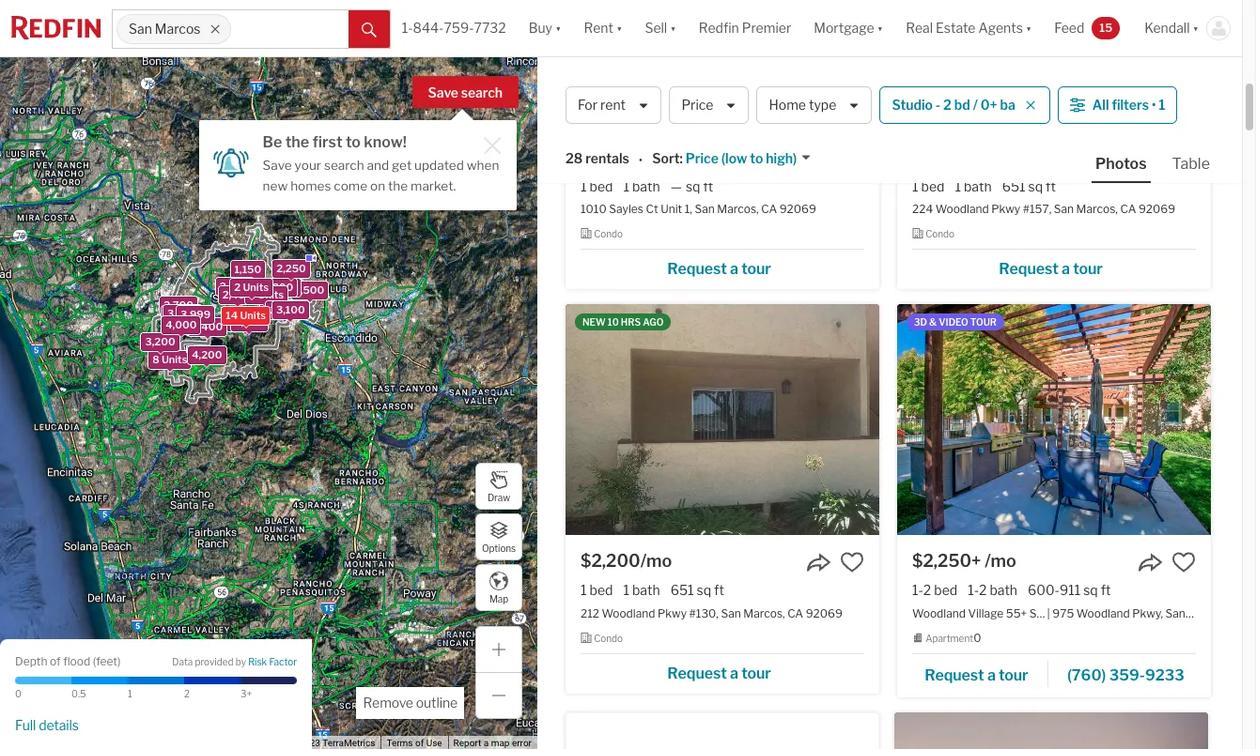 Task type: locate. For each thing, give the bounding box(es) containing it.
©2023 right imagery
[[292, 739, 320, 749]]

1010
[[581, 202, 607, 216]]

depth
[[15, 654, 47, 669]]

| 975 woodland pkwy, san marcos, ca 9
[[1047, 607, 1256, 621]]

favorite button image
[[1172, 146, 1196, 171], [840, 551, 865, 575], [1172, 551, 1196, 575]]

0 horizontal spatial 1,500
[[264, 302, 293, 316]]

a down 1010 sayles ct unit 1, san marcos, ca 92069
[[730, 261, 739, 278]]

bed up 1010
[[590, 178, 613, 194]]

marcos, right #130,
[[744, 607, 785, 621]]

favorite button checkbox for $2,250+ /mo
[[1172, 551, 1196, 575]]

units down 2,250
[[271, 281, 297, 294]]

1 horizontal spatial 8
[[249, 288, 256, 301]]

1 bed for 224
[[912, 178, 945, 194]]

0 horizontal spatial of
[[50, 654, 61, 669]]

request a tour button down apartment 0 on the right
[[912, 661, 1048, 689]]

1- for 1-2 bath
[[968, 583, 979, 599]]

real estate agents ▾ link
[[906, 0, 1032, 56]]

651
[[1002, 178, 1026, 194], [671, 583, 694, 599]]

the right 'be'
[[285, 133, 309, 151]]

1 vertical spatial map
[[157, 739, 176, 749]]

condo down 212 at the left
[[594, 633, 623, 644]]

1 horizontal spatial 1-
[[912, 583, 924, 599]]

remove outline button
[[357, 688, 464, 720]]

apartment 0
[[926, 631, 981, 645]]

759-
[[444, 20, 474, 36]]

1 vertical spatial of
[[415, 739, 424, 749]]

2 ▾ from the left
[[616, 20, 622, 36]]

0 vertical spatial price
[[682, 97, 714, 113]]

sell ▾
[[645, 20, 676, 36]]

0 horizontal spatial 651 sq ft
[[671, 583, 724, 599]]

651 sq ft
[[1002, 178, 1056, 194], [671, 583, 724, 599]]

full details button
[[15, 718, 79, 735]]

1 down $2,200 /mo in the bottom of the page
[[623, 583, 630, 599]]

rentals
[[586, 151, 629, 167]]

village
[[968, 607, 1004, 621]]

1
[[1159, 97, 1166, 113], [581, 178, 587, 194], [623, 178, 630, 194], [912, 178, 919, 194], [955, 178, 961, 194], [581, 583, 587, 599], [623, 583, 630, 599], [128, 689, 132, 700]]

)
[[117, 654, 121, 669]]

price right :
[[686, 151, 719, 167]]

/mo up 1-2 bath
[[985, 552, 1017, 572]]

0 horizontal spatial 651
[[671, 583, 694, 599]]

price up :
[[682, 97, 714, 113]]

sq up #157,
[[1029, 178, 1043, 194]]

0 horizontal spatial rent
[[584, 20, 614, 36]]

1 vertical spatial 0
[[15, 689, 22, 700]]

remove san marcos image
[[210, 23, 221, 35]]

ca right #130,
[[788, 607, 804, 621]]

1 bed up 1010
[[581, 178, 613, 194]]

photos button
[[1092, 154, 1169, 183]]

sell ▾ button
[[645, 0, 676, 56]]

rent right 'for'
[[842, 76, 890, 101]]

request a tour down 224 woodland pkwy #157, san marcos, ca 92069
[[999, 261, 1103, 278]]

1 horizontal spatial 651
[[1002, 178, 1026, 194]]

0 vertical spatial •
[[1152, 97, 1156, 113]]

marcos, for 212 woodland pkwy #130, san marcos, ca 92069
[[744, 607, 785, 621]]

0 vertical spatial map
[[489, 593, 508, 605]]

1 bath down $2,200 /mo in the bottom of the page
[[623, 583, 660, 599]]

san left remove san marcos icon
[[129, 21, 152, 37]]

to right first
[[346, 133, 361, 151]]

of left flood in the left of the page
[[50, 654, 61, 669]]

rent right buy ▾
[[584, 20, 614, 36]]

by
[[236, 657, 246, 668]]

request a tour down 212 woodland pkwy #130, san marcos, ca 92069
[[667, 665, 771, 683]]

1 horizontal spatial the
[[388, 178, 408, 193]]

• for all filters • 1
[[1152, 97, 1156, 113]]

sort
[[652, 151, 680, 167]]

2 horizontal spatial 1-
[[968, 583, 979, 599]]

/mo
[[639, 147, 671, 167], [641, 552, 672, 572], [985, 552, 1017, 572]]

marcos, left 9
[[1188, 607, 1230, 621]]

0 horizontal spatial 8 units
[[152, 353, 187, 366]]

risk factor link
[[248, 657, 297, 670]]

0 horizontal spatial ©2023
[[199, 739, 227, 749]]

▾ for rent ▾
[[616, 20, 622, 36]]

condo for sayles
[[594, 228, 623, 239]]

1,500 down the 2,200
[[264, 302, 293, 316]]

options button
[[475, 514, 522, 561]]

marcos for san marcos
[[155, 21, 201, 37]]

/mo for $2,200 /mo
[[641, 552, 672, 572]]

tour down 212 woodland pkwy #130, san marcos, ca 92069
[[742, 665, 771, 683]]

3,500
[[167, 307, 198, 320], [168, 309, 199, 322]]

ca down high) on the top right
[[761, 202, 777, 216]]

1 bed
[[581, 178, 613, 194], [912, 178, 945, 194], [581, 583, 613, 599]]

favorite button image for $2,200 /mo
[[840, 551, 865, 575]]

marcos, for 224 woodland pkwy #157, san marcos, ca 92069
[[1077, 202, 1118, 216]]

ba
[[1000, 97, 1016, 113]]

▾ right agents
[[1026, 20, 1032, 36]]

save up 'new'
[[263, 158, 292, 173]]

0 vertical spatial of
[[50, 654, 61, 669]]

92069
[[780, 202, 816, 216], [1139, 202, 1176, 216], [806, 607, 843, 621]]

4,000
[[166, 318, 197, 331]]

/mo up 212 woodland pkwy #130, san marcos, ca 92069
[[641, 552, 672, 572]]

request
[[667, 261, 727, 278], [999, 261, 1059, 278], [667, 665, 727, 683], [925, 667, 985, 685]]

▾ for kendall ▾
[[1193, 20, 1199, 36]]

0 horizontal spatial search
[[324, 158, 364, 173]]

sq up #130,
[[697, 583, 711, 599]]

3,100
[[276, 303, 305, 316]]

▾ right sell on the right
[[670, 20, 676, 36]]

to inside "dialog"
[[346, 133, 361, 151]]

1 horizontal spatial marcos
[[608, 76, 681, 101]]

0 horizontal spatial save
[[263, 158, 292, 173]]

data provided by risk factor
[[172, 657, 297, 668]]

0 up full
[[15, 689, 22, 700]]

save search button
[[412, 76, 519, 108]]

save inside save your search and get updated when new homes come on the market.
[[263, 158, 292, 173]]

2,700
[[164, 299, 194, 312]]

request down apartment
[[925, 667, 985, 685]]

0 vertical spatial 0
[[974, 631, 981, 645]]

pkwy left #130,
[[658, 607, 687, 621]]

apartment
[[926, 633, 974, 644]]

favorite button checkbox
[[1172, 146, 1196, 171], [840, 551, 865, 575], [1172, 551, 1196, 575]]

0 horizontal spatial •
[[639, 152, 643, 168]]

0 vertical spatial search
[[461, 85, 503, 101]]

2,935
[[235, 315, 264, 328]]

2 units down 2,250
[[262, 281, 297, 294]]

ca down the 'photos' button
[[1121, 202, 1136, 216]]

map inside button
[[489, 593, 508, 605]]

save your search and get updated when new homes come on the market.
[[263, 158, 499, 193]]

1 horizontal spatial of
[[415, 739, 424, 749]]

photo of 975 woodland pkwy, san marcos, ca 92069 image
[[897, 305, 1211, 536]]

san marcos apartments for rent
[[566, 76, 890, 101]]

to right (low
[[750, 151, 763, 167]]

map
[[491, 739, 510, 749]]

1 up 1010
[[581, 178, 587, 194]]

1 vertical spatial the
[[388, 178, 408, 193]]

1 vertical spatial save
[[263, 158, 292, 173]]

0 horizontal spatial to
[[346, 133, 361, 151]]

2 up the village
[[979, 583, 987, 599]]

0 horizontal spatial 1-
[[402, 20, 413, 36]]

factor
[[269, 657, 297, 668]]

save search
[[428, 85, 503, 101]]

be the first to know! dialog
[[199, 109, 516, 210]]

1 horizontal spatial ©2023
[[292, 739, 320, 749]]

6 ▾ from the left
[[1193, 20, 1199, 36]]

-
[[936, 97, 941, 113]]

of left use
[[415, 739, 424, 749]]

map left data
[[157, 739, 176, 749]]

marcos
[[155, 21, 201, 37], [608, 76, 681, 101]]

get
[[392, 158, 412, 173]]

1 vertical spatial search
[[324, 158, 364, 173]]

2 2 units from the left
[[234, 281, 269, 294]]

©2023 right data
[[199, 739, 227, 749]]

photo of 1010 sayles ct unit 1, san marcos, ca 92069 image
[[566, 0, 880, 131]]

1 horizontal spatial rent
[[842, 76, 890, 101]]

0 vertical spatial 8 units
[[249, 288, 284, 301]]

all filters • 1
[[1093, 97, 1166, 113]]

1 vertical spatial •
[[639, 152, 643, 168]]

0 horizontal spatial map
[[157, 739, 176, 749]]

•
[[1152, 97, 1156, 113], [639, 152, 643, 168]]

0 vertical spatial rent
[[584, 20, 614, 36]]

price for price (low to high)
[[686, 151, 719, 167]]

marcos, right 1, at the right of page
[[717, 202, 759, 216]]

8 units down 4,000 at the left
[[152, 353, 187, 366]]

search inside the "save search" 'button'
[[461, 85, 503, 101]]

0 vertical spatial marcos
[[155, 21, 201, 37]]

price
[[682, 97, 714, 113], [686, 151, 719, 167]]

651 sq ft up #157,
[[1002, 178, 1056, 194]]

92069 for 212 woodland pkwy #130, san marcos, ca 92069
[[806, 607, 843, 621]]

4 ▾ from the left
[[877, 20, 883, 36]]

0.5
[[71, 689, 86, 700]]

2 right -
[[944, 97, 952, 113]]

• inside 28 rentals •
[[639, 152, 643, 168]]

type
[[809, 97, 837, 113]]

save down 1-844-759-7732 link
[[428, 85, 459, 101]]

1,150
[[235, 262, 261, 275]]

1,500 up 3,100
[[295, 283, 324, 296]]

1 horizontal spatial •
[[1152, 97, 1156, 113]]

1- down $2,250+ on the bottom right of page
[[912, 583, 924, 599]]

1 vertical spatial 8 units
[[152, 353, 187, 366]]

the inside save your search and get updated when new homes come on the market.
[[388, 178, 408, 193]]

8 left 4,200 on the left of page
[[152, 353, 159, 366]]

the
[[285, 133, 309, 151], [388, 178, 408, 193]]

212
[[581, 607, 599, 621]]

remove studio - 2 bd / 0+ ba image
[[1025, 100, 1036, 111]]

bed down $2,250+ on the bottom right of page
[[934, 583, 958, 599]]

tour down 1010 sayles ct unit 1, san marcos, ca 92069
[[742, 261, 771, 278]]

table
[[1172, 155, 1210, 173]]

1 horizontal spatial 1,500
[[295, 283, 324, 296]]

1 bath up 224 woodland pkwy #157, san marcos, ca 92069
[[955, 178, 992, 194]]

marcos, for | 975 woodland pkwy, san marcos, ca 9
[[1188, 607, 1230, 621]]

bath up 55+
[[990, 583, 1018, 599]]

redfin premier
[[699, 20, 791, 36]]

$2,250+
[[912, 552, 981, 572]]

0 horizontal spatial marcos
[[155, 21, 201, 37]]

1-844-759-7732
[[402, 20, 506, 36]]

1 horizontal spatial to
[[750, 151, 763, 167]]

0 horizontal spatial pkwy
[[658, 607, 687, 621]]

marcos left remove san marcos icon
[[155, 21, 201, 37]]

ca for 212 woodland pkwy #130, san marcos, ca 92069
[[788, 607, 804, 621]]

bath
[[632, 178, 660, 194], [964, 178, 992, 194], [632, 583, 660, 599], [990, 583, 1018, 599]]

request down 1010 sayles ct unit 1, san marcos, ca 92069
[[667, 261, 727, 278]]

search inside save your search and get updated when new homes come on the market.
[[324, 158, 364, 173]]

request a tour button down 224 woodland pkwy #157, san marcos, ca 92069
[[912, 254, 1196, 282]]

tour
[[970, 317, 997, 328]]

0 horizontal spatial the
[[285, 133, 309, 151]]

map for map
[[489, 593, 508, 605]]

3,200
[[170, 309, 200, 322], [145, 335, 175, 348]]

2 ©2023 from the left
[[292, 739, 320, 749]]

units left 4,200 on the left of page
[[162, 353, 187, 366]]

table button
[[1169, 154, 1214, 181]]

a down 212 woodland pkwy #130, san marcos, ca 92069
[[730, 665, 739, 683]]

1 horizontal spatial 651 sq ft
[[1002, 178, 1056, 194]]

8
[[249, 288, 256, 301], [152, 353, 159, 366]]

request down #130,
[[667, 665, 727, 683]]

1 vertical spatial 3,200
[[145, 335, 175, 348]]

photo of 224 woodland pkwy #157, san marcos, ca 92069 image
[[897, 0, 1211, 131]]

request a tour button
[[581, 254, 865, 282], [912, 254, 1196, 282], [581, 659, 865, 687], [912, 661, 1048, 689]]

mortgage ▾ button
[[803, 0, 895, 56]]

1 vertical spatial marcos
[[608, 76, 681, 101]]

1 bath up ct
[[623, 178, 660, 194]]

1 vertical spatial pkwy
[[658, 607, 687, 621]]

units
[[271, 281, 297, 294], [243, 281, 269, 294], [258, 288, 284, 301], [240, 308, 266, 322], [162, 353, 187, 366]]

for rent button
[[566, 86, 662, 124]]

rent inside rent ▾ dropdown button
[[584, 20, 614, 36]]

pkwy left #157,
[[992, 202, 1021, 216]]

your
[[295, 158, 321, 173]]

1 bed up 224 on the right
[[912, 178, 945, 194]]

pkwy for #157,
[[992, 202, 1021, 216]]

0 vertical spatial save
[[428, 85, 459, 101]]

buy
[[529, 20, 553, 36]]

2 inside button
[[944, 97, 952, 113]]

/mo left :
[[639, 147, 671, 167]]

save inside 'button'
[[428, 85, 459, 101]]

©2023
[[199, 739, 227, 749], [292, 739, 320, 749]]

1 horizontal spatial search
[[461, 85, 503, 101]]

None search field
[[231, 10, 348, 48]]

/mo for $2,250+ /mo
[[985, 552, 1017, 572]]

map
[[489, 593, 508, 605], [157, 739, 176, 749]]

0 horizontal spatial 8
[[152, 353, 159, 366]]

3 ▾ from the left
[[670, 20, 676, 36]]

8 units up 2,650
[[249, 288, 284, 301]]

1- right submit search image
[[402, 20, 413, 36]]

0 vertical spatial pkwy
[[992, 202, 1021, 216]]

0 vertical spatial the
[[285, 133, 309, 151]]

sell
[[645, 20, 667, 36]]

2,495
[[220, 280, 250, 293]]

— sq ft
[[671, 178, 713, 194]]

3d
[[914, 317, 927, 328]]

a down 224 woodland pkwy #157, san marcos, ca 92069
[[1062, 261, 1070, 278]]

1 vertical spatial price
[[686, 151, 719, 167]]

1 ▾ from the left
[[555, 20, 561, 36]]

1 bed for 1010
[[581, 178, 613, 194]]

bd
[[955, 97, 971, 113]]

• inside button
[[1152, 97, 1156, 113]]

inegi
[[230, 739, 253, 749]]

senior
[[1030, 607, 1064, 621]]

map down options
[[489, 593, 508, 605]]

0 vertical spatial 8
[[249, 288, 256, 301]]

the right on
[[388, 178, 408, 193]]

map for map data ©2023 inegi  imagery ©2023 terrametrics
[[157, 739, 176, 749]]

0 vertical spatial 3,200
[[170, 309, 200, 322]]

ft up 212 woodland pkwy #130, san marcos, ca 92069
[[714, 583, 724, 599]]

terms of use link
[[387, 739, 442, 749]]

:
[[680, 151, 683, 167]]

1 horizontal spatial map
[[489, 593, 508, 605]]

request down #157,
[[999, 261, 1059, 278]]

0 down the village
[[974, 631, 981, 645]]

condo down 1010
[[594, 228, 623, 239]]

1 horizontal spatial save
[[428, 85, 459, 101]]

▾ left sell on the right
[[616, 20, 622, 36]]

pkwy,
[[1133, 607, 1163, 621]]

1 horizontal spatial pkwy
[[992, 202, 1021, 216]]



Task type: describe. For each thing, give the bounding box(es) containing it.
▾ for buy ▾
[[555, 20, 561, 36]]

woodland down 1-2 bed
[[912, 607, 966, 621]]

san down rent ▾ button
[[566, 76, 603, 101]]

submit search image
[[362, 22, 377, 37]]

844-
[[413, 20, 444, 36]]

request a tour down apartment 0 on the right
[[925, 667, 1029, 685]]

1 2 units from the left
[[262, 281, 297, 294]]

save for save your search and get updated when new homes come on the market.
[[263, 158, 292, 173]]

212 woodland pkwy #130, san marcos, ca 92069
[[581, 607, 843, 621]]

1 vertical spatial 8
[[152, 353, 159, 366]]

1-2 bath
[[968, 583, 1018, 599]]

request for request a tour button under 1010 sayles ct unit 1, san marcos, ca 92069
[[667, 261, 727, 278]]

1 horizontal spatial 0
[[974, 631, 981, 645]]

woodland right 224 on the right
[[936, 202, 989, 216]]

terms
[[387, 739, 413, 749]]

woodland right 975
[[1077, 607, 1130, 621]]

use
[[426, 739, 442, 749]]

san right #157,
[[1054, 202, 1074, 216]]

know!
[[364, 133, 407, 151]]

1 bed up 212 at the left
[[581, 583, 613, 599]]

report a map error
[[453, 739, 532, 749]]

map region
[[0, 0, 614, 750]]

2 3,500 from the top
[[168, 309, 199, 322]]

real
[[906, 20, 933, 36]]

full details
[[15, 718, 79, 734]]

2 right 2,499
[[262, 281, 269, 294]]

remove
[[363, 695, 413, 711]]

10
[[608, 317, 619, 328]]

kendall ▾
[[1145, 20, 1199, 36]]

rent ▾ button
[[584, 0, 622, 56]]

911
[[1060, 583, 1081, 599]]

1 up 224 on the right
[[912, 178, 919, 194]]

to inside button
[[750, 151, 763, 167]]

and
[[367, 158, 389, 173]]

92069 for 224 woodland pkwy #157, san marcos, ca 92069
[[1139, 202, 1176, 216]]

favorite button checkbox for $2,200 /mo
[[840, 551, 865, 575]]

ca for 224 woodland pkwy #157, san marcos, ca 92069
[[1121, 202, 1136, 216]]

map data ©2023 inegi  imagery ©2023 terrametrics
[[157, 739, 375, 749]]

rent ▾
[[584, 20, 622, 36]]

request for request a tour button underneath apartment 0 on the right
[[925, 667, 985, 685]]

tour down 224 woodland pkwy #157, san marcos, ca 92069
[[1073, 261, 1103, 278]]

a down the village
[[988, 667, 996, 685]]

options
[[482, 543, 516, 554]]

1 up 212 at the left
[[581, 583, 587, 599]]

(760) 359-9233 link
[[1048, 659, 1196, 691]]

mortgage ▾
[[814, 20, 883, 36]]

|
[[1047, 607, 1050, 621]]

video
[[939, 317, 969, 328]]

1 right 0.5
[[128, 689, 132, 700]]

224
[[912, 202, 933, 216]]

359-
[[1110, 667, 1145, 685]]

1 vertical spatial rent
[[842, 76, 890, 101]]

imagery
[[256, 739, 289, 749]]

0 vertical spatial 651 sq ft
[[1002, 178, 1056, 194]]

• for 28 rentals •
[[639, 152, 643, 168]]

when
[[467, 158, 499, 173]]

3,000
[[166, 308, 197, 321]]

woodland right 212 at the left
[[602, 607, 655, 621]]

photo of 212 woodland pkwy #130, san marcos, ca 92069 image
[[566, 305, 880, 536]]

rent
[[601, 97, 626, 113]]

marcos for san marcos apartments for rent
[[608, 76, 681, 101]]

1-2 bed
[[912, 583, 958, 599]]

community
[[1066, 607, 1128, 621]]

filters
[[1112, 97, 1149, 113]]

price (low to high)
[[686, 151, 797, 167]]

error
[[512, 739, 532, 749]]

1 ©2023 from the left
[[199, 739, 227, 749]]

be
[[263, 133, 282, 151]]

new
[[583, 317, 606, 328]]

$1,500 /mo
[[581, 147, 671, 167]]

draw
[[488, 492, 510, 503]]

condo for woodland
[[926, 228, 955, 239]]

of for depth
[[50, 654, 61, 669]]

studio
[[892, 97, 933, 113]]

2,800
[[230, 316, 261, 329]]

2 down 1,150
[[234, 281, 241, 294]]

redfin
[[699, 20, 739, 36]]

—
[[671, 178, 682, 194]]

5 ▾ from the left
[[1026, 20, 1032, 36]]

1,
[[685, 202, 692, 216]]

▾ for mortgage ▾
[[877, 20, 883, 36]]

2 down data
[[184, 689, 190, 700]]

ca for | 975 woodland pkwy, san marcos, ca 9
[[1232, 607, 1248, 621]]

request for request a tour button underneath 224 woodland pkwy #157, san marcos, ca 92069
[[999, 261, 1059, 278]]

homes
[[290, 178, 331, 193]]

0 vertical spatial 1,500
[[295, 283, 324, 296]]

google image
[[5, 725, 67, 750]]

1-844-759-7732 link
[[402, 20, 506, 36]]

1 inside all filters • 1 button
[[1159, 97, 1166, 113]]

1 3,500 from the top
[[167, 307, 198, 320]]

photo of 433 autumn dr #22, san marcos, ca 92069 image
[[895, 713, 1208, 750]]

units up 2,650
[[258, 288, 284, 301]]

1 up sayles
[[623, 178, 630, 194]]

0 horizontal spatial 0
[[15, 689, 22, 700]]

sq right 911
[[1084, 583, 1098, 599]]

1 vertical spatial 651
[[671, 583, 694, 599]]

market.
[[411, 178, 456, 193]]

favorite button image for $2,250+ /mo
[[1172, 551, 1196, 575]]

premier
[[742, 20, 791, 36]]

ago
[[643, 317, 664, 328]]

1 horizontal spatial 8 units
[[249, 288, 284, 301]]

224 woodland pkwy #157, san marcos, ca 92069
[[912, 202, 1176, 216]]

san right "pkwy," at the bottom right of page
[[1166, 607, 1186, 621]]

9233
[[1145, 667, 1185, 685]]

for rent
[[578, 97, 626, 113]]

request a tour down 1010 sayles ct unit 1, san marcos, ca 92069
[[667, 261, 771, 278]]

tour down 55+
[[999, 667, 1029, 685]]

ft up 224 woodland pkwy #157, san marcos, ca 92069
[[1046, 178, 1056, 194]]

high)
[[766, 151, 797, 167]]

sq right —
[[686, 178, 701, 194]]

units down 1,150
[[243, 281, 269, 294]]

all
[[1093, 97, 1109, 113]]

1- for 1-2 bed
[[912, 583, 924, 599]]

ft up 1010 sayles ct unit 1, san marcos, ca 92069
[[703, 178, 713, 194]]

bath down $2,200 /mo in the bottom of the page
[[632, 583, 660, 599]]

a left map
[[484, 739, 489, 749]]

all filters • 1 button
[[1058, 86, 1178, 124]]

san right #130,
[[721, 607, 741, 621]]

price (low to high) button
[[683, 150, 812, 168]]

pkwy for #130,
[[658, 607, 687, 621]]

units right 14 at the left top
[[240, 308, 266, 322]]

ft up community
[[1101, 583, 1111, 599]]

request a tour button down 1010 sayles ct unit 1, san marcos, ca 92069
[[581, 254, 865, 282]]

real estate agents ▾ button
[[895, 0, 1043, 56]]

/mo for $1,500 /mo
[[639, 147, 671, 167]]

9
[[1251, 607, 1256, 621]]

1 down bd
[[955, 178, 961, 194]]

$2,250+ /mo
[[912, 552, 1017, 572]]

woodland village 55+ senior community
[[912, 607, 1128, 621]]

request a tour button down 212 woodland pkwy #130, san marcos, ca 92069
[[581, 659, 865, 687]]

7732
[[474, 20, 506, 36]]

flood
[[63, 654, 90, 669]]

▾ for sell ▾
[[670, 20, 676, 36]]

2,499
[[222, 288, 252, 301]]

feed
[[1055, 20, 1085, 36]]

1 bath for sayles
[[623, 178, 660, 194]]

save for save search
[[428, 85, 459, 101]]

2 down $2,250+ on the bottom right of page
[[924, 583, 931, 599]]

report a map error link
[[453, 739, 532, 749]]

2,200
[[264, 280, 293, 293]]

bath up 224 woodland pkwy #157, san marcos, ca 92069
[[964, 178, 992, 194]]

home type
[[769, 97, 837, 113]]

draw button
[[475, 463, 522, 510]]

1 vertical spatial 1,500
[[264, 302, 293, 316]]

terrametrics
[[322, 739, 375, 749]]

bed up 212 at the left
[[590, 583, 613, 599]]

0+
[[981, 97, 997, 113]]

request for request a tour button underneath 212 woodland pkwy #130, san marcos, ca 92069
[[667, 665, 727, 683]]

of for terms
[[415, 739, 424, 749]]

unit
[[661, 202, 682, 216]]

1 vertical spatial 651 sq ft
[[671, 583, 724, 599]]

/
[[973, 97, 978, 113]]

remove outline
[[363, 695, 458, 711]]

on
[[370, 178, 385, 193]]

(760)
[[1067, 667, 1106, 685]]

0 vertical spatial 651
[[1002, 178, 1026, 194]]

san right 1, at the right of page
[[695, 202, 715, 216]]

estate
[[936, 20, 976, 36]]

for
[[578, 97, 598, 113]]

price for price
[[682, 97, 714, 113]]

1 bath for woodland
[[955, 178, 992, 194]]

bed up 224 on the right
[[921, 178, 945, 194]]

mortgage
[[814, 20, 875, 36]]

1- for 1-844-759-7732
[[402, 20, 413, 36]]

buy ▾
[[529, 20, 561, 36]]

bath up ct
[[632, 178, 660, 194]]

studio - 2 bd / 0+ ba
[[892, 97, 1016, 113]]



Task type: vqa. For each thing, say whether or not it's contained in the screenshot.
the Schedule in Schedule Tour button
no



